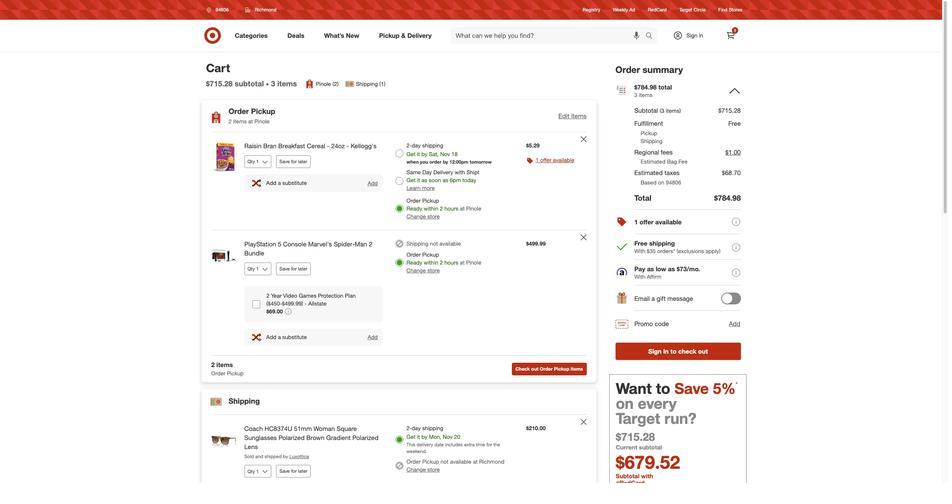 Task type: describe. For each thing, give the bounding box(es) containing it.
bag
[[667, 158, 677, 165]]

weekly ad link
[[613, 6, 636, 13]]

to inside button
[[671, 348, 677, 356]]

change for change store button for store pickup option
[[407, 213, 426, 220]]

items inside 2 items order pickup
[[217, 361, 233, 369]]

2 inside 2 items order pickup
[[211, 361, 215, 369]]

day for raisin bran breakfast cereal - 24oz - kellogg's
[[412, 142, 421, 149]]

0 vertical spatial 1 offer available button
[[536, 156, 575, 164]]

items inside dropdown button
[[572, 112, 587, 120]]

sign in link
[[667, 27, 716, 44]]

change for change store button corresponding to store pickup radio
[[407, 267, 426, 274]]

items inside button
[[571, 366, 583, 372]]

Store pickup radio
[[396, 205, 404, 213]]

richmond inside dropdown button
[[255, 7, 277, 13]]

for for save for later button related to breakfast
[[291, 159, 297, 165]]

gradient
[[326, 434, 351, 442]]

what's
[[324, 31, 344, 39]]

later for console
[[298, 266, 308, 272]]

playstation
[[244, 240, 276, 248]]

free for free shipping with $35 orders* (exclusions apply)
[[635, 240, 648, 248]]

run?
[[665, 410, 697, 428]]

find
[[719, 7, 728, 13]]

$715.28 subtotal
[[206, 79, 264, 88]]

- inside 2 year video games protection plan ($450-$499.99) - allstate
[[305, 300, 307, 307]]

target circle link
[[680, 6, 706, 13]]

hc8374u
[[265, 425, 292, 433]]

orders*
[[658, 248, 676, 255]]

shipping not available
[[407, 240, 461, 247]]

categories link
[[228, 27, 278, 44]]

man
[[355, 240, 367, 248]]

save up the run?
[[675, 380, 709, 398]]

1 vertical spatial add button
[[729, 319, 741, 329]]

includes
[[445, 442, 463, 448]]

get for raisin bran breakfast cereal - 24oz - kellogg's
[[407, 151, 416, 157]]

categories
[[235, 31, 268, 39]]

raisin
[[244, 142, 262, 150]]

by inside coach hc8374u 51mm woman square sunglasses polarized brown gradient polarized lens sold and shipped by luxottica
[[283, 454, 288, 460]]

0 horizontal spatial out
[[531, 366, 539, 372]]

2 items order pickup
[[211, 361, 244, 377]]

bran
[[263, 142, 277, 150]]

coach hc8374u 51mm woman square sunglasses polarized brown gradient polarized lens link
[[244, 425, 383, 452]]

$784.98 total 3 items
[[635, 83, 673, 98]]

pickup inside order pickup 2 items at pinole
[[251, 107, 276, 116]]

pinole inside order pickup 2 items at pinole
[[255, 118, 270, 125]]

target inside on every target run?
[[616, 410, 661, 428]]

within for change store button for store pickup option
[[424, 205, 439, 212]]

mon,
[[429, 434, 442, 440]]

on every target run?
[[616, 395, 697, 428]]

$499.99)
[[282, 300, 303, 307]]

0 horizontal spatial subtotal
[[235, 79, 264, 88]]

2 year video games protection plan ($450-$499.99) - allstate
[[267, 292, 356, 307]]

2-day shipping get it by sat, nov 18 when you order by 12:00pm tomorrow
[[407, 142, 492, 165]]

games
[[299, 292, 317, 299]]

as left 6pm
[[443, 177, 449, 184]]

$1.00 button
[[726, 147, 741, 158]]

taxes
[[665, 169, 680, 177]]

shipping (1)
[[356, 81, 386, 87]]

coach
[[244, 425, 263, 433]]

add a substitute for the topmost 'add' button
[[266, 180, 307, 186]]

every
[[638, 395, 677, 413]]

0 horizontal spatial to
[[656, 380, 671, 398]]

$69.00
[[267, 308, 283, 315]]

fees
[[661, 148, 673, 156]]

items inside $784.98 total 3 items
[[639, 91, 653, 98]]

total
[[635, 194, 652, 203]]

0 vertical spatial add button
[[367, 179, 378, 187]]

3 save for later button from the top
[[276, 465, 311, 478]]

12:00pm
[[450, 159, 469, 165]]

store for change store button corresponding to store pickup radio
[[428, 267, 440, 274]]

soon
[[429, 177, 441, 184]]

apply)
[[706, 248, 721, 255]]

the
[[494, 442, 500, 448]]

1 horizontal spatial -
[[327, 142, 330, 150]]

cart item ready to fulfill group containing coach hc8374u 51mm woman square sunglasses polarized brown gradient polarized lens
[[202, 415, 596, 483]]

delivery for &
[[408, 31, 432, 39]]

estimated for estimated bag fee
[[641, 158, 666, 165]]

promo code
[[635, 320, 669, 328]]

fee
[[679, 158, 688, 165]]

delivery for day
[[434, 169, 454, 176]]

shipping for shipping not available
[[407, 240, 429, 247]]

email
[[635, 295, 650, 303]]

store inside 'order pickup not available at richmond change store'
[[428, 467, 440, 473]]

(3
[[660, 108, 665, 114]]

shipping inside free shipping with $35 orders* (exclusions apply)
[[650, 240, 675, 248]]

raisin bran breakfast cereal - 24oz - kellogg's link
[[244, 142, 383, 151]]

order inside button
[[540, 366, 553, 372]]

message
[[668, 295, 694, 303]]

shipping for coach hc8374u 51mm woman square sunglasses polarized brown gradient polarized lens
[[422, 425, 444, 432]]

promo
[[635, 320, 653, 328]]

current
[[616, 444, 638, 452]]

$784.98 for $784.98 total 3 items
[[635, 83, 657, 91]]

protection
[[318, 292, 344, 299]]

date
[[435, 442, 444, 448]]

3 items
[[271, 79, 297, 88]]

stores
[[729, 7, 743, 13]]

5
[[278, 240, 282, 248]]

for for first save for later button from the bottom of the page
[[291, 469, 297, 475]]

0 horizontal spatial 1 offer available
[[536, 157, 575, 163]]

&
[[402, 31, 406, 39]]

in for sign in to check out
[[664, 348, 669, 356]]

more
[[422, 185, 435, 191]]

shipping for shipping (1)
[[356, 81, 378, 87]]

time
[[476, 442, 485, 448]]

$5.29
[[526, 142, 540, 149]]

by right the 'order'
[[443, 159, 448, 165]]

as up affirm
[[647, 265, 654, 273]]

at inside 'order pickup not available at richmond change store'
[[473, 459, 478, 465]]

playstation 5 console marvel&#39;s spider-man 2 bundle image
[[208, 240, 240, 272]]

save for later button for breakfast
[[276, 155, 311, 168]]

2 substitute from the top
[[283, 334, 307, 341]]

same
[[407, 169, 421, 176]]

0 vertical spatial not
[[430, 240, 438, 247]]

save for later for breakfast
[[280, 159, 308, 165]]

nov for coach hc8374u 51mm woman square sunglasses polarized brown gradient polarized lens
[[443, 434, 453, 440]]

1 vertical spatial 94806
[[666, 179, 682, 186]]

pickup inside check out order pickup items button
[[554, 366, 570, 372]]

subtotal inside $715.28 current subtotal $679.52
[[639, 444, 662, 452]]

coach hc8374u 51mm woman square sunglasses polarized brown gradient polarized lens image
[[208, 425, 240, 456]]

available inside 'order pickup not available at richmond change store'
[[450, 459, 472, 465]]

based
[[641, 179, 657, 186]]

sign for sign in to check out
[[649, 348, 662, 356]]

2 inside playstation 5 console marvel's spider-man 2 bundle
[[369, 240, 373, 248]]

94806 inside dropdown button
[[216, 7, 229, 13]]

3 change store button from the top
[[407, 466, 440, 474]]

1 substitute from the top
[[283, 180, 307, 186]]

2- for raisin bran breakfast cereal - 24oz - kellogg's
[[407, 142, 412, 149]]

check
[[679, 348, 697, 356]]

51mm
[[294, 425, 312, 433]]

1 horizontal spatial offer
[[640, 218, 654, 226]]

code
[[655, 320, 669, 328]]

2 inside 2 year video games protection plan ($450-$499.99) - allstate
[[267, 292, 270, 299]]

affirm image
[[617, 268, 627, 276]]

luxottica
[[290, 454, 309, 460]]

shipt
[[467, 169, 480, 176]]

shipping for shipping
[[229, 397, 260, 406]]

same day delivery with shipt get it as soon as 6pm today learn more
[[407, 169, 480, 191]]

pinole (2)
[[316, 81, 339, 87]]

as right low
[[668, 265, 675, 273]]

want to save 5% *
[[616, 380, 738, 398]]

0 vertical spatial on
[[658, 179, 665, 186]]

coach hc8374u 51mm woman square sunglasses polarized brown gradient polarized lens sold and shipped by luxottica
[[244, 425, 379, 460]]

it inside the same day delivery with shipt get it as soon as 6pm today learn more
[[417, 177, 420, 184]]

edit
[[559, 112, 570, 120]]

edit items button
[[559, 112, 587, 121]]

18
[[452, 151, 458, 157]]

sign for sign in
[[687, 32, 698, 39]]

$73/mo.
[[677, 265, 701, 273]]

by inside 2-day shipping get it by mon, nov 20 this delivery date includes extra time for the weekend.
[[422, 434, 428, 440]]

pickup & delivery link
[[373, 27, 442, 44]]

redcard
[[648, 7, 667, 13]]



Task type: vqa. For each thing, say whether or not it's contained in the screenshot.
$5.29
yes



Task type: locate. For each thing, give the bounding box(es) containing it.
1 vertical spatial day
[[412, 425, 421, 432]]

0 horizontal spatial $715.28
[[206, 79, 233, 88]]

for for save for later button corresponding to console
[[291, 266, 297, 272]]

1 down total
[[635, 218, 638, 226]]

target left circle
[[680, 7, 693, 13]]

0 vertical spatial free
[[729, 120, 741, 127]]

subtotal right current
[[639, 444, 662, 452]]

day for coach hc8374u 51mm woman square sunglasses polarized brown gradient polarized lens
[[412, 425, 421, 432]]

in inside sign in to check out button
[[664, 348, 669, 356]]

1 horizontal spatial delivery
[[434, 169, 454, 176]]

1 offer available
[[536, 157, 575, 163], [635, 218, 682, 226]]

woman
[[314, 425, 335, 433]]

check
[[516, 366, 530, 372]]

3 for 3 items
[[271, 79, 275, 88]]

sign down target circle link
[[687, 32, 698, 39]]

$784.98 for $784.98
[[715, 193, 741, 203]]

1 day from the top
[[412, 142, 421, 149]]

2 change from the top
[[407, 267, 426, 274]]

2 polarized from the left
[[353, 434, 379, 442]]

2- up this
[[407, 425, 412, 432]]

2-day shipping get it by mon, nov 20 this delivery date includes extra time for the weekend.
[[407, 425, 500, 455]]

shipped
[[265, 454, 282, 460]]

0 vertical spatial 1 offer available
[[536, 157, 575, 163]]

free for free
[[729, 120, 741, 127]]

1 change from the top
[[407, 213, 426, 220]]

1 add a substitute from the top
[[266, 180, 307, 186]]

target down want
[[616, 410, 661, 428]]

order inside order pickup 2 items at pinole
[[229, 107, 249, 116]]

subtotal (3 items)
[[635, 107, 681, 115]]

sunglasses
[[244, 434, 277, 442]]

substitute down the $69.00
[[283, 334, 307, 341]]

extra
[[464, 442, 475, 448]]

polarized
[[279, 434, 305, 442], [353, 434, 379, 442]]

3 inside 3 link
[[734, 28, 736, 33]]

1 vertical spatial it
[[417, 177, 420, 184]]

0 vertical spatial change store button
[[407, 213, 440, 221]]

it for coach hc8374u 51mm woman square sunglasses polarized brown gradient polarized lens
[[417, 434, 420, 440]]

save for later down breakfast
[[280, 159, 308, 165]]

in for sign in
[[699, 32, 704, 39]]

ready for change store button corresponding to store pickup radio
[[407, 259, 423, 266]]

2
[[229, 118, 232, 125], [440, 205, 443, 212], [369, 240, 373, 248], [440, 259, 443, 266], [267, 292, 270, 299], [211, 361, 215, 369]]

for down luxottica
[[291, 469, 297, 475]]

1 later from the top
[[298, 159, 308, 165]]

0 vertical spatial hours
[[445, 205, 459, 212]]

pay
[[635, 265, 646, 273]]

low
[[656, 265, 667, 273]]

store for change store button for store pickup option
[[428, 213, 440, 220]]

2 store from the top
[[428, 267, 440, 274]]

2 vertical spatial get
[[407, 434, 416, 440]]

1 vertical spatial ready
[[407, 259, 423, 266]]

1 horizontal spatial with
[[642, 473, 654, 480]]

2 vertical spatial change store button
[[407, 466, 440, 474]]

1 horizontal spatial 1
[[635, 218, 638, 226]]

1 vertical spatial a
[[652, 295, 655, 303]]

free shipping with $35 orders* (exclusions apply)
[[635, 240, 721, 255]]

2- inside 2-day shipping get it by mon, nov 20 this delivery date includes extra time for the weekend.
[[407, 425, 412, 432]]

1 vertical spatial shipping
[[650, 240, 675, 248]]

0 vertical spatial add a substitute
[[266, 180, 307, 186]]

1 vertical spatial richmond
[[479, 459, 505, 465]]

order pickup ready within 2 hours at pinole change store down more
[[407, 197, 482, 220]]

cart
[[206, 61, 230, 75]]

square
[[337, 425, 357, 433]]

None radio
[[396, 177, 404, 185], [396, 240, 404, 248], [396, 436, 404, 444], [396, 177, 404, 185], [396, 240, 404, 248], [396, 436, 404, 444]]

2 change store button from the top
[[407, 267, 440, 275]]

2 vertical spatial cart item ready to fulfill group
[[202, 415, 596, 483]]

2 ready from the top
[[407, 259, 423, 266]]

today
[[463, 177, 477, 184]]

change store button down weekend.
[[407, 466, 440, 474]]

order inside 'order pickup not available at richmond change store'
[[407, 459, 421, 465]]

at inside order pickup 2 items at pinole
[[248, 118, 253, 125]]

it up learn more button
[[417, 177, 420, 184]]

1 save for later from the top
[[280, 159, 308, 165]]

2 get from the top
[[407, 177, 416, 184]]

0 horizontal spatial -
[[305, 300, 307, 307]]

3 for 3
[[734, 28, 736, 33]]

0 horizontal spatial not
[[430, 240, 438, 247]]

2- inside "2-day shipping get it by sat, nov 18 when you order by 12:00pm tomorrow"
[[407, 142, 412, 149]]

store down the shipping not available
[[428, 267, 440, 274]]

1 horizontal spatial richmond
[[479, 459, 505, 465]]

1 vertical spatial with
[[642, 473, 654, 480]]

marvel's
[[308, 240, 332, 248]]

0 horizontal spatial sign
[[649, 348, 662, 356]]

change store button for store pickup option
[[407, 213, 440, 221]]

1 horizontal spatial 94806
[[666, 179, 682, 186]]

What can we help you find? suggestions appear below search field
[[451, 27, 648, 44]]

2 horizontal spatial -
[[347, 142, 349, 150]]

list
[[305, 79, 386, 89]]

save for later down luxottica
[[280, 469, 308, 475]]

add button
[[367, 179, 378, 187], [729, 319, 741, 329], [367, 334, 378, 341]]

1 horizontal spatial out
[[699, 348, 708, 356]]

3 change from the top
[[407, 467, 426, 473]]

it inside "2-day shipping get it by sat, nov 18 when you order by 12:00pm tomorrow"
[[417, 151, 420, 157]]

get
[[407, 151, 416, 157], [407, 177, 416, 184], [407, 434, 416, 440]]

not inside 'order pickup not available at richmond change store'
[[441, 459, 449, 465]]

tomorrow
[[470, 159, 492, 165]]

$784.98 inside $784.98 total 3 items
[[635, 83, 657, 91]]

sign inside sign in link
[[687, 32, 698, 39]]

by
[[422, 151, 428, 157], [443, 159, 448, 165], [422, 434, 428, 440], [283, 454, 288, 460]]

1 horizontal spatial $784.98
[[715, 193, 741, 203]]

0 vertical spatial $784.98
[[635, 83, 657, 91]]

0 vertical spatial sign
[[687, 32, 698, 39]]

Service plan checkbox
[[252, 301, 260, 309]]

a for the topmost 'add' button
[[278, 180, 281, 186]]

get inside "2-day shipping get it by sat, nov 18 when you order by 12:00pm tomorrow"
[[407, 151, 416, 157]]

$499.99
[[526, 240, 546, 247]]

1 offer available button up free shipping with $35 orders* (exclusions apply)
[[616, 210, 741, 235]]

ready right store pickup option
[[407, 205, 423, 212]]

1 vertical spatial save for later
[[280, 266, 308, 272]]

2 save for later button from the top
[[276, 263, 311, 275]]

save for later down console
[[280, 266, 308, 272]]

with left $35 on the right of page
[[635, 248, 646, 255]]

bundle
[[244, 249, 264, 257]]

$715.28 current subtotal $679.52
[[616, 430, 681, 474]]

store down the date
[[428, 467, 440, 473]]

0 horizontal spatial in
[[664, 348, 669, 356]]

1 vertical spatial store
[[428, 267, 440, 274]]

*
[[736, 381, 738, 387]]

on
[[658, 179, 665, 186], [616, 395, 634, 413]]

based on 94806
[[641, 179, 682, 186]]

order inside 2 items order pickup
[[211, 370, 226, 377]]

1 vertical spatial with
[[635, 274, 646, 280]]

2- for coach hc8374u 51mm woman square sunglasses polarized brown gradient polarized lens
[[407, 425, 412, 432]]

$1.00
[[726, 148, 741, 156]]

delivery up soon
[[434, 169, 454, 176]]

Store pickup radio
[[396, 259, 404, 267]]

day inside "2-day shipping get it by sat, nov 18 when you order by 12:00pm tomorrow"
[[412, 142, 421, 149]]

None radio
[[396, 150, 404, 157]]

1 horizontal spatial polarized
[[353, 434, 379, 442]]

a for bottommost 'add' button
[[278, 334, 281, 341]]

order
[[616, 64, 641, 75], [229, 107, 249, 116], [407, 197, 421, 204], [407, 251, 421, 258], [540, 366, 553, 372], [211, 370, 226, 377], [407, 459, 421, 465]]

- right the 24oz
[[347, 142, 349, 150]]

as
[[422, 177, 428, 184], [443, 177, 449, 184], [647, 265, 654, 273], [668, 265, 675, 273]]

in down circle
[[699, 32, 704, 39]]

0 vertical spatial out
[[699, 348, 708, 356]]

items)
[[666, 108, 681, 114]]

estimated down regional fees
[[641, 158, 666, 165]]

$784.98 down the order summary
[[635, 83, 657, 91]]

0 vertical spatial day
[[412, 142, 421, 149]]

affirm
[[647, 274, 662, 280]]

1 horizontal spatial sign
[[687, 32, 698, 39]]

2 vertical spatial add button
[[367, 334, 378, 341]]

substitute down breakfast
[[283, 180, 307, 186]]

day
[[423, 169, 432, 176]]

$715.28 inside $715.28 current subtotal $679.52
[[616, 430, 655, 444]]

add a substitute down the $69.00
[[266, 334, 307, 341]]

learn
[[407, 185, 421, 191]]

shipping for raisin bran breakfast cereal - 24oz - kellogg's
[[422, 142, 444, 149]]

1 store from the top
[[428, 213, 440, 220]]

find stores link
[[719, 6, 743, 13]]

1 ready from the top
[[407, 205, 423, 212]]

pickup inside 2 items order pickup
[[227, 370, 244, 377]]

order pickup not available at richmond change store
[[407, 459, 505, 473]]

3 up subtotal (3 items)
[[635, 91, 638, 98]]

subtotal up fulfillment
[[635, 107, 658, 115]]

on inside on every target run?
[[616, 395, 634, 413]]

2 within from the top
[[424, 259, 439, 266]]

get inside the same day delivery with shipt get it as soon as 6pm today learn more
[[407, 177, 416, 184]]

save for later button for console
[[276, 263, 311, 275]]

richmond down the the
[[479, 459, 505, 465]]

ready right store pickup radio
[[407, 259, 423, 266]]

2 it from the top
[[417, 177, 420, 184]]

what's new
[[324, 31, 360, 39]]

2 vertical spatial shipping
[[422, 425, 444, 432]]

at up raisin
[[248, 118, 253, 125]]

delivery inside the same day delivery with shipt get it as soon as 6pm today learn more
[[434, 169, 454, 176]]

order summary
[[616, 64, 683, 75]]

raisin bran breakfast cereal - 24oz - kellogg's image
[[208, 142, 240, 173]]

1 change store button from the top
[[407, 213, 440, 221]]

shipping up mon,
[[422, 425, 444, 432]]

at down 6pm
[[460, 205, 465, 212]]

on down estimated taxes
[[658, 179, 665, 186]]

2 2- from the top
[[407, 425, 412, 432]]

1 with from the top
[[635, 248, 646, 255]]

within for change store button corresponding to store pickup radio
[[424, 259, 439, 266]]

estimated
[[641, 158, 666, 165], [635, 169, 663, 177]]

ready for change store button for store pickup option
[[407, 205, 423, 212]]

1 horizontal spatial to
[[671, 348, 677, 356]]

1 vertical spatial on
[[616, 395, 634, 413]]

2 with from the top
[[635, 274, 646, 280]]

shipping
[[356, 81, 378, 87], [641, 138, 663, 144], [407, 240, 429, 247], [229, 397, 260, 406]]

get up when
[[407, 151, 416, 157]]

by up delivery
[[422, 434, 428, 440]]

2 cart item ready to fulfill group from the top
[[202, 230, 596, 356]]

shipping inside "2-day shipping get it by sat, nov 18 when you order by 12:00pm tomorrow"
[[422, 142, 444, 149]]

$679.52
[[616, 452, 681, 474]]

2 add a substitute from the top
[[266, 334, 307, 341]]

later down "raisin bran breakfast cereal - 24oz - kellogg's" in the top left of the page
[[298, 159, 308, 165]]

$715.28 for $715.28 subtotal
[[206, 79, 233, 88]]

$35
[[647, 248, 656, 255]]

estimated up 'based' on the top right
[[635, 169, 663, 177]]

day up this
[[412, 425, 421, 432]]

$715.28 for $715.28
[[719, 107, 741, 115]]

0 horizontal spatial richmond
[[255, 7, 277, 13]]

2- up when
[[407, 142, 412, 149]]

1 vertical spatial save for later button
[[276, 263, 311, 275]]

1 vertical spatial to
[[656, 380, 671, 398]]

richmond inside 'order pickup not available at richmond change store'
[[479, 459, 505, 465]]

1 polarized from the left
[[279, 434, 305, 442]]

1 vertical spatial 1
[[635, 218, 638, 226]]

pickup inside pickup shipping
[[641, 130, 658, 136]]

for
[[291, 159, 297, 165], [291, 266, 297, 272], [487, 442, 492, 448], [291, 469, 297, 475]]

save down 5
[[280, 266, 290, 272]]

hours for change store button corresponding to store pickup radio
[[445, 259, 459, 266]]

lens
[[244, 443, 258, 451]]

2 inside order pickup 2 items at pinole
[[229, 118, 232, 125]]

plan
[[345, 292, 356, 299]]

1 vertical spatial change store button
[[407, 267, 440, 275]]

3 down stores
[[734, 28, 736, 33]]

2 save for later from the top
[[280, 266, 308, 272]]

0 horizontal spatial 3
[[271, 79, 275, 88]]

nov left 20
[[443, 434, 453, 440]]

0 vertical spatial get
[[407, 151, 416, 157]]

video
[[283, 292, 297, 299]]

hours down the shipping not available
[[445, 259, 459, 266]]

not available radio
[[396, 462, 404, 470]]

with inside free shipping with $35 orders* (exclusions apply)
[[635, 248, 646, 255]]

1 vertical spatial 1 offer available
[[635, 218, 682, 226]]

1 horizontal spatial $715.28
[[616, 430, 655, 444]]

(exclusions
[[677, 248, 705, 255]]

nov for raisin bran breakfast cereal - 24oz - kellogg's
[[440, 151, 450, 157]]

kellogg's
[[351, 142, 377, 150]]

0 vertical spatial 3
[[734, 28, 736, 33]]

1 offer available down the $5.29
[[536, 157, 575, 163]]

1 horizontal spatial 1 offer available
[[635, 218, 682, 226]]

1 get from the top
[[407, 151, 416, 157]]

nov inside 2-day shipping get it by mon, nov 20 this delivery date includes extra time for the weekend.
[[443, 434, 453, 440]]

- down games
[[305, 300, 307, 307]]

hours down 6pm
[[445, 205, 459, 212]]

change inside 'order pickup not available at richmond change store'
[[407, 467, 426, 473]]

94806 button
[[201, 3, 237, 17]]

new
[[346, 31, 360, 39]]

free up $35 on the right of page
[[635, 240, 648, 248]]

2 later from the top
[[298, 266, 308, 272]]

at
[[248, 118, 253, 125], [460, 205, 465, 212], [460, 259, 465, 266], [473, 459, 478, 465]]

0 vertical spatial 1
[[536, 157, 539, 163]]

day inside 2-day shipping get it by mon, nov 20 this delivery date includes extra time for the weekend.
[[412, 425, 421, 432]]

3 right $715.28 subtotal
[[271, 79, 275, 88]]

- left the 24oz
[[327, 142, 330, 150]]

with inside pay as low as $73/mo. with affirm
[[635, 274, 646, 280]]

playstation 5 console marvel's spider-man 2 bundle link
[[244, 240, 383, 258]]

pickup shipping
[[641, 130, 663, 144]]

for down breakfast
[[291, 159, 297, 165]]

1 horizontal spatial 3
[[635, 91, 638, 98]]

0 vertical spatial save for later button
[[276, 155, 311, 168]]

1 vertical spatial subtotal
[[616, 473, 640, 480]]

a down the $69.00
[[278, 334, 281, 341]]

0 vertical spatial estimated
[[641, 158, 666, 165]]

0 vertical spatial order pickup ready within 2 hours at pinole change store
[[407, 197, 482, 220]]

sign in to check out
[[649, 348, 708, 356]]

0 vertical spatial save for later
[[280, 159, 308, 165]]

day
[[412, 142, 421, 149], [412, 425, 421, 432]]

on left every
[[616, 395, 634, 413]]

in inside sign in link
[[699, 32, 704, 39]]

1 order pickup ready within 2 hours at pinole change store from the top
[[407, 197, 482, 220]]

registry link
[[583, 6, 601, 13]]

3 save for later from the top
[[280, 469, 308, 475]]

sign in to check out button
[[616, 343, 741, 360]]

order pickup ready within 2 hours at pinole change store for change store button corresponding to store pickup radio
[[407, 251, 482, 274]]

2 vertical spatial a
[[278, 334, 281, 341]]

$715.28 for $715.28 current subtotal $679.52
[[616, 430, 655, 444]]

1 cart item ready to fulfill group from the top
[[202, 132, 596, 230]]

for inside 2-day shipping get it by mon, nov 20 this delivery date includes extra time for the weekend.
[[487, 442, 492, 448]]

subtotal for subtotal (3 items)
[[635, 107, 658, 115]]

0 horizontal spatial offer
[[541, 157, 552, 163]]

to right want
[[656, 380, 671, 398]]

($450-
[[267, 300, 282, 307]]

0 horizontal spatial 1
[[536, 157, 539, 163]]

sign inside sign in to check out button
[[649, 348, 662, 356]]

3 cart item ready to fulfill group from the top
[[202, 415, 596, 483]]

1 vertical spatial later
[[298, 266, 308, 272]]

2 vertical spatial $715.28
[[616, 430, 655, 444]]

regional fees
[[635, 148, 673, 156]]

2 horizontal spatial 3
[[734, 28, 736, 33]]

2 order pickup ready within 2 hours at pinole change store from the top
[[407, 251, 482, 274]]

1 vertical spatial estimated
[[635, 169, 663, 177]]

3 get from the top
[[407, 434, 416, 440]]

0 vertical spatial store
[[428, 213, 440, 220]]

a down breakfast
[[278, 180, 281, 186]]

1 save for later button from the top
[[276, 155, 311, 168]]

add a substitute down breakfast
[[266, 180, 307, 186]]

free up $1.00
[[729, 120, 741, 127]]

0 vertical spatial richmond
[[255, 7, 277, 13]]

raisin bran breakfast cereal - 24oz - kellogg's
[[244, 142, 377, 150]]

save for later button down console
[[276, 263, 311, 275]]

1 vertical spatial subtotal
[[639, 444, 662, 452]]

at down time
[[473, 459, 478, 465]]

add a substitute for bottommost 'add' button
[[266, 334, 307, 341]]

hours for change store button for store pickup option
[[445, 205, 459, 212]]

with down pay
[[635, 274, 646, 280]]

cart item ready to fulfill group containing playstation 5 console marvel's spider-man 2 bundle
[[202, 230, 596, 356]]

sign down promo code
[[649, 348, 662, 356]]

subtotal down current
[[616, 473, 640, 480]]

change store button right store pickup option
[[407, 213, 440, 221]]

get inside 2-day shipping get it by mon, nov 20 this delivery date includes extra time for the weekend.
[[407, 434, 416, 440]]

order pickup ready within 2 hours at pinole change store for change store button for store pickup option
[[407, 197, 482, 220]]

later down playstation 5 console marvel's spider-man 2 bundle
[[298, 266, 308, 272]]

check out order pickup items button
[[512, 363, 587, 376]]

0 horizontal spatial delivery
[[408, 31, 432, 39]]

order pickup ready within 2 hours at pinole change store down the shipping not available
[[407, 251, 482, 274]]

regional
[[635, 148, 659, 156]]

1 offer available down total
[[635, 218, 682, 226]]

for down console
[[291, 266, 297, 272]]

polarized down 51mm
[[279, 434, 305, 442]]

search button
[[642, 27, 661, 46]]

a left gift
[[652, 295, 655, 303]]

store
[[428, 213, 440, 220], [428, 267, 440, 274], [428, 467, 440, 473]]

items inside order pickup 2 items at pinole
[[233, 118, 247, 125]]

change store button right store pickup radio
[[407, 267, 440, 275]]

1 offer available button down the $5.29
[[536, 156, 575, 164]]

by right shipped
[[283, 454, 288, 460]]

$784.98 down $68.70
[[715, 193, 741, 203]]

estimated bag fee
[[641, 158, 688, 165]]

in left check
[[664, 348, 669, 356]]

0 vertical spatial a
[[278, 180, 281, 186]]

it inside 2-day shipping get it by mon, nov 20 this delivery date includes extra time for the weekend.
[[417, 434, 420, 440]]

nov left 18
[[440, 151, 450, 157]]

24oz
[[331, 142, 345, 150]]

by up you
[[422, 151, 428, 157]]

get up this
[[407, 434, 416, 440]]

0 horizontal spatial target
[[616, 410, 661, 428]]

it for raisin bran breakfast cereal - 24oz - kellogg's
[[417, 151, 420, 157]]

0 vertical spatial in
[[699, 32, 704, 39]]

shipping up orders*
[[650, 240, 675, 248]]

3 inside $784.98 total 3 items
[[635, 91, 638, 98]]

change store button for store pickup radio
[[407, 267, 440, 275]]

1 vertical spatial cart item ready to fulfill group
[[202, 230, 596, 356]]

subtotal for subtotal with
[[616, 473, 640, 480]]

later for breakfast
[[298, 159, 308, 165]]

list containing pinole (2)
[[305, 79, 386, 89]]

1 2- from the top
[[407, 142, 412, 149]]

weekly
[[613, 7, 628, 13]]

3 later from the top
[[298, 469, 308, 475]]

later down luxottica
[[298, 469, 308, 475]]

sat,
[[429, 151, 439, 157]]

affirm image
[[616, 267, 628, 280]]

pickup
[[379, 31, 400, 39], [251, 107, 276, 116], [641, 130, 658, 136], [423, 197, 439, 204], [423, 251, 439, 258], [554, 366, 570, 372], [227, 370, 244, 377], [423, 459, 439, 465]]

shipping inside 2-day shipping get it by mon, nov 20 this delivery date includes extra time for the weekend.
[[422, 425, 444, 432]]

what's new link
[[318, 27, 369, 44]]

change right not available option
[[407, 467, 426, 473]]

pickup inside pickup & delivery link
[[379, 31, 400, 39]]

3 it from the top
[[417, 434, 420, 440]]

at down the shipping not available
[[460, 259, 465, 266]]

polarized down the square at the left bottom
[[353, 434, 379, 442]]

0 vertical spatial nov
[[440, 151, 450, 157]]

3 link
[[722, 27, 740, 44]]

1 it from the top
[[417, 151, 420, 157]]

with inside the same day delivery with shipt get it as soon as 6pm today learn more
[[455, 169, 465, 176]]

$715.28
[[206, 79, 233, 88], [719, 107, 741, 115], [616, 430, 655, 444]]

for left the the
[[487, 442, 492, 448]]

richmond up categories link
[[255, 7, 277, 13]]

it up when
[[417, 151, 420, 157]]

94806 down taxes
[[666, 179, 682, 186]]

pickup inside 'order pickup not available at richmond change store'
[[423, 459, 439, 465]]

save for later button down luxottica
[[276, 465, 311, 478]]

1 vertical spatial 3
[[271, 79, 275, 88]]

1 horizontal spatial target
[[680, 7, 693, 13]]

offer
[[541, 157, 552, 163], [640, 218, 654, 226]]

summary
[[643, 64, 683, 75]]

2 vertical spatial save for later button
[[276, 465, 311, 478]]

2 day from the top
[[412, 425, 421, 432]]

94806 left the richmond dropdown button
[[216, 7, 229, 13]]

it
[[417, 151, 420, 157], [417, 177, 420, 184], [417, 434, 420, 440]]

0 horizontal spatial 1 offer available button
[[536, 156, 575, 164]]

0 vertical spatial $715.28
[[206, 79, 233, 88]]

0 vertical spatial target
[[680, 7, 693, 13]]

deals
[[288, 31, 305, 39]]

1 vertical spatial add a substitute
[[266, 334, 307, 341]]

1 vertical spatial change
[[407, 267, 426, 274]]

2 hours from the top
[[445, 259, 459, 266]]

1 vertical spatial 2-
[[407, 425, 412, 432]]

free inside free shipping with $35 orders* (exclusions apply)
[[635, 240, 648, 248]]

within down the shipping not available
[[424, 259, 439, 266]]

change down learn
[[407, 213, 426, 220]]

save for later button down breakfast
[[276, 155, 311, 168]]

save down breakfast
[[280, 159, 290, 165]]

registry
[[583, 7, 601, 13]]

cart item ready to fulfill group containing raisin bran breakfast cereal - 24oz - kellogg's
[[202, 132, 596, 230]]

cart item ready to fulfill group
[[202, 132, 596, 230], [202, 230, 596, 356], [202, 415, 596, 483]]

weekly ad
[[613, 7, 636, 13]]

2 vertical spatial change
[[407, 467, 426, 473]]

0 horizontal spatial $784.98
[[635, 83, 657, 91]]

estimated for estimated taxes
[[635, 169, 663, 177]]

1 vertical spatial in
[[664, 348, 669, 356]]

change down the shipping not available
[[407, 267, 426, 274]]

2 vertical spatial 3
[[635, 91, 638, 98]]

save down shipped
[[280, 469, 290, 475]]

0 vertical spatial within
[[424, 205, 439, 212]]

2 vertical spatial store
[[428, 467, 440, 473]]

as down day
[[422, 177, 428, 184]]

$68.70
[[722, 169, 741, 177]]

delivery
[[417, 442, 433, 448]]

1 horizontal spatial 1 offer available button
[[616, 210, 741, 235]]

year
[[271, 292, 282, 299]]

1 within from the top
[[424, 205, 439, 212]]

1 vertical spatial delivery
[[434, 169, 454, 176]]

nov inside "2-day shipping get it by sat, nov 18 when you order by 12:00pm tomorrow"
[[440, 151, 450, 157]]

redcard link
[[648, 6, 667, 13]]

1 vertical spatial substitute
[[283, 334, 307, 341]]

1 hours from the top
[[445, 205, 459, 212]]

0 vertical spatial shipping
[[422, 142, 444, 149]]

you
[[420, 159, 428, 165]]

0 horizontal spatial polarized
[[279, 434, 305, 442]]

save for later for console
[[280, 266, 308, 272]]

get for coach hc8374u 51mm woman square sunglasses polarized brown gradient polarized lens
[[407, 434, 416, 440]]

3
[[734, 28, 736, 33], [271, 79, 275, 88], [635, 91, 638, 98]]

3 store from the top
[[428, 467, 440, 473]]



